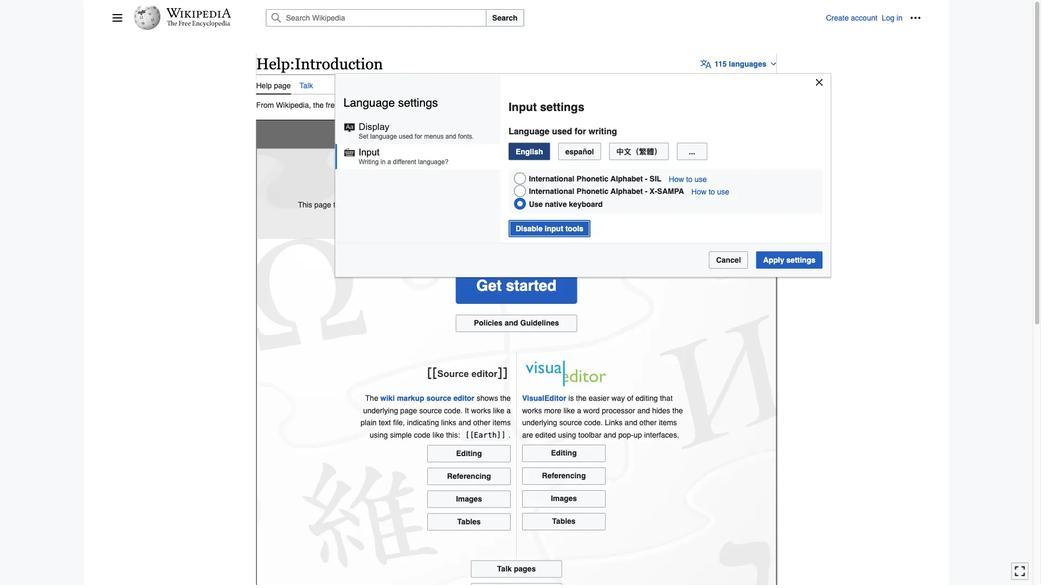 Task type: vqa. For each thing, say whether or not it's contained in the screenshot.
"ISRAEL–HAMAS"
no



Task type: locate. For each thing, give the bounding box(es) containing it.
0 vertical spatial page
[[274, 81, 291, 90]]

2 horizontal spatial to
[[709, 187, 715, 196]]

text
[[379, 419, 391, 427]]

code. up links
[[444, 407, 463, 415]]

0 vertical spatial underlying
[[363, 407, 398, 415]]

0 vertical spatial .
[[596, 171, 598, 181]]

it down editor on the left of page
[[465, 407, 469, 415]]

aimed
[[452, 200, 472, 209]]

0 vertical spatial talk
[[300, 81, 313, 90]]

1 horizontal spatial use
[[717, 187, 730, 196]]

editing down edited
[[551, 449, 577, 458]]

for up español
[[575, 126, 586, 136]]

1 horizontal spatial editing
[[551, 449, 577, 458]]

page inside the shows the underlying page source code. it works like a plain text file, indicating links and other items using simple code like this:
[[400, 407, 417, 415]]

alphabet
[[611, 175, 643, 184], [611, 187, 643, 196]]

editing link for referencing link corresponding to the left the images link
[[427, 446, 511, 463]]

1 horizontal spatial for
[[575, 126, 586, 136]]

1 horizontal spatial works
[[522, 407, 542, 415]]

for left menus
[[415, 133, 422, 140]]

and right links
[[459, 419, 471, 427]]

1 horizontal spatial underlying
[[522, 419, 557, 427]]

1 horizontal spatial of
[[627, 394, 634, 403]]

source
[[427, 394, 451, 403], [419, 407, 442, 415], [560, 419, 582, 427]]

works
[[471, 407, 491, 415], [522, 407, 542, 415]]

. left are
[[509, 431, 511, 440]]

source down the wiki markup source editor link
[[419, 407, 442, 415]]

0 horizontal spatial language
[[344, 96, 395, 109]]

you
[[579, 171, 596, 181], [354, 200, 366, 209], [501, 213, 514, 221]]

2 horizontal spatial page
[[400, 407, 417, 415]]

referencing down edited
[[542, 472, 586, 480]]

1 horizontal spatial is
[[569, 394, 574, 403]]

and inside display set language used for menus and fonts.
[[446, 133, 456, 140]]

tools
[[566, 225, 584, 233]]

- left sil
[[645, 175, 648, 184]]

referencing link down edited
[[522, 468, 606, 485]]

settings for language settings
[[398, 96, 438, 109]]

editing
[[636, 394, 658, 403]]

is
[[480, 171, 488, 181], [569, 394, 574, 403]]

1 horizontal spatial talk
[[497, 565, 512, 574]]

settings for input settings
[[540, 100, 585, 114]]

input
[[509, 100, 537, 114], [359, 147, 380, 157]]

language?
[[418, 158, 449, 166]]

this:
[[446, 431, 460, 440]]

interested
[[557, 200, 590, 209]]

0 horizontal spatial tables
[[457, 518, 481, 526]]

settings up display set language used for menus and fonts.
[[398, 96, 438, 109]]

like down shows
[[493, 407, 505, 415]]

0 horizontal spatial to
[[519, 124, 537, 146]]

like inside is the easier way of editing that works more like a word processor and hides the underlying source code. links and other items are edited using toolbar and pop-up interfaces.
[[564, 407, 575, 415]]

in inside "personal tools" navigation
[[897, 14, 903, 22]]

settings up language used for writing
[[540, 100, 585, 114]]

is down wikipedia:visualeditor/user guide image at bottom
[[569, 394, 574, 403]]

0 vertical spatial code.
[[444, 407, 463, 415]]

use
[[529, 200, 543, 209]]

you down español button
[[579, 171, 596, 181]]

and right basics,
[[723, 200, 735, 209]]

0 horizontal spatial underlying
[[363, 407, 398, 415]]

0 vertical spatial phonetic
[[577, 175, 609, 184]]

0 horizontal spatial other
[[473, 419, 491, 427]]

help up from
[[256, 81, 272, 90]]

you right so
[[501, 213, 514, 221]]

0 horizontal spatial editing link
[[427, 446, 511, 463]]

used up input writing in a different language?
[[399, 133, 413, 140]]

tables
[[552, 517, 576, 526], [457, 518, 481, 526]]

中文（繁體）
[[616, 146, 662, 157]]

of
[[415, 200, 421, 209], [627, 394, 634, 403]]

using right edited
[[558, 431, 576, 440]]

used inside display set language used for menus and fonts.
[[399, 133, 413, 140]]

used
[[552, 126, 572, 136], [399, 133, 413, 140]]

1 horizontal spatial code.
[[584, 419, 603, 427]]

1 vertical spatial wikipedia
[[435, 171, 478, 181]]

page down markup
[[400, 407, 417, 415]]

. inside [[earth]] .
[[509, 431, 511, 440]]

source inside is the easier way of editing that works more like a word processor and hides the underlying source code. links and other items are edited using toolbar and pop-up interfaces.
[[560, 419, 582, 427]]

it up the no
[[644, 200, 648, 209]]

1 vertical spatial input
[[359, 147, 380, 157]]

how to use link for international phonetic alphabet - x-sampa
[[692, 187, 730, 196]]

items up [[earth]] .
[[493, 419, 511, 427]]

referencing down this: on the left bottom
[[447, 472, 491, 481]]

0 horizontal spatial input
[[359, 147, 380, 157]]

takes
[[333, 200, 352, 209], [404, 213, 422, 221]]

referencing link for the left the images link
[[427, 468, 511, 486]]

more
[[544, 407, 562, 415]]

shows
[[477, 394, 498, 403]]

0 horizontal spatial items
[[493, 419, 511, 427]]

1 horizontal spatial page
[[314, 200, 331, 209]]

0 vertical spatial takes
[[333, 200, 352, 209]]

0 vertical spatial -
[[645, 175, 648, 184]]

1 horizontal spatial introduction
[[403, 124, 514, 146]]

how to use link for international phonetic alphabet - sil
[[669, 175, 707, 184]]

display set language used for menus and fonts.
[[359, 122, 474, 140]]

underlying inside is the easier way of editing that works more like a word processor and hides the underlying source code. links and other items are edited using toolbar and pop-up interfaces.
[[522, 419, 557, 427]]

2 horizontal spatial settings
[[787, 256, 816, 265]]

how up basics,
[[692, 187, 707, 196]]

you inside interested in contributing. it covers all the basics, and each tutorial takes only a few minutes, so you can become a proficient
[[501, 213, 514, 221]]

how
[[669, 175, 684, 184], [692, 187, 707, 196]]

images link
[[522, 491, 606, 508], [427, 491, 511, 508]]

editing link down edited
[[522, 445, 606, 463]]

the
[[365, 394, 378, 403]]

0 horizontal spatial page
[[274, 81, 291, 90]]

images
[[551, 495, 577, 503], [456, 495, 482, 504]]

source left editor on the left of page
[[427, 394, 451, 403]]

the
[[313, 101, 324, 109], [684, 200, 695, 209], [500, 394, 511, 403], [576, 394, 587, 403], [673, 407, 683, 415]]

to down ...
[[686, 175, 693, 184]]

wikipedian link
[[599, 213, 636, 221]]

1 vertical spatial language
[[509, 126, 550, 136]]

wikipedia,
[[276, 101, 311, 109]]

fonts.
[[458, 133, 474, 140]]

covers
[[650, 200, 672, 209]]

items up interfaces.
[[659, 419, 677, 427]]

you up each
[[354, 200, 366, 209]]

0 vertical spatial international
[[529, 175, 575, 184]]

in
[[897, 14, 903, 22], [381, 158, 386, 166], [592, 200, 598, 209], [638, 213, 644, 221]]

wikipedia
[[542, 124, 630, 146], [435, 171, 478, 181]]

introduction up language?
[[403, 124, 514, 146]]

[[earth]] .
[[465, 431, 511, 440]]

it
[[644, 200, 648, 209], [465, 407, 469, 415]]

page
[[274, 81, 291, 90], [314, 200, 331, 209], [400, 407, 417, 415]]

editing link down this: on the left bottom
[[427, 446, 511, 463]]

1 vertical spatial how
[[692, 187, 707, 196]]

create account log in
[[826, 14, 903, 22]]

0 vertical spatial wikipedia
[[542, 124, 630, 146]]

for
[[575, 126, 586, 136], [415, 133, 422, 140]]

so
[[491, 213, 499, 221]]

introduction
[[295, 55, 383, 73], [403, 124, 514, 146]]

1 horizontal spatial you
[[501, 213, 514, 221]]

way
[[612, 394, 625, 403]]

fullscreen image
[[1015, 567, 1026, 577]]

introduction to wikipedia
[[403, 124, 630, 146]]

language up display
[[344, 96, 395, 109]]

code. inside is the easier way of editing that works more like a word processor and hides the underlying source code. links and other items are edited using toolbar and pop-up interfaces.
[[584, 419, 603, 427]]

a up [[earth]] .
[[507, 407, 511, 415]]

wikipedia image
[[166, 8, 231, 18]]

help up the help page link
[[256, 55, 290, 73]]

1 horizontal spatial using
[[558, 431, 576, 440]]

2 works from the left
[[522, 407, 542, 415]]

it inside interested in contributing. it covers all the basics, and each tutorial takes only a few minutes, so you can become a proficient
[[644, 200, 648, 209]]

other up [[earth]]
[[473, 419, 491, 427]]

of inside is the easier way of editing that works more like a word processor and hides the underlying source code. links and other items are edited using toolbar and pop-up interfaces.
[[627, 394, 634, 403]]

how to use link up sampa
[[669, 175, 707, 184]]

wikipedia down language?
[[435, 171, 478, 181]]

1 vertical spatial phonetic
[[577, 187, 609, 196]]

1 vertical spatial .
[[509, 431, 511, 440]]

1 vertical spatial international
[[529, 187, 575, 196]]

2 phonetic from the top
[[577, 187, 609, 196]]

apply settings button
[[756, 252, 823, 269]]

introduction up talk link
[[295, 55, 383, 73]]

through
[[368, 200, 394, 209]]

talk pages
[[497, 565, 536, 574]]

in up proficient
[[592, 200, 598, 209]]

editing down this: on the left bottom
[[456, 449, 482, 458]]

used up español
[[552, 126, 572, 136]]

indicating
[[407, 419, 439, 427]]

account
[[851, 14, 878, 22]]

- left x-
[[645, 187, 648, 196]]

referencing link for right the images link
[[522, 468, 606, 485]]

1 vertical spatial code.
[[584, 419, 603, 427]]

a left set
[[396, 200, 400, 209]]

from
[[256, 101, 274, 109]]

help for help : introduction
[[256, 55, 290, 73]]

中文（繁體） button
[[609, 143, 669, 160]]

and down links
[[604, 431, 617, 440]]

policies
[[474, 319, 503, 328]]

all
[[675, 200, 682, 209]]

1 vertical spatial source
[[419, 407, 442, 415]]

1 vertical spatial to
[[686, 175, 693, 184]]

1 works from the left
[[471, 407, 491, 415]]

in right writing
[[381, 158, 386, 166]]

. down español button
[[596, 171, 598, 181]]

and right policies
[[505, 319, 518, 328]]

the right shows
[[500, 394, 511, 403]]

the right hides
[[673, 407, 683, 415]]

input
[[545, 225, 564, 233]]

items
[[493, 419, 511, 427], [659, 419, 677, 427]]

0 horizontal spatial tables link
[[427, 514, 511, 531]]

talk left pages
[[497, 565, 512, 574]]

1 horizontal spatial tables link
[[522, 514, 606, 531]]

input up introduction to wikipedia
[[509, 100, 537, 114]]

help:wikitext image
[[424, 359, 511, 389]]

0 horizontal spatial you
[[354, 200, 366, 209]]

are
[[522, 431, 533, 440]]

language up english "button"
[[509, 126, 550, 136]]

of right way
[[627, 394, 634, 403]]

talk for talk pages
[[497, 565, 512, 574]]

in right log on the top right of page
[[897, 14, 903, 22]]

and left fonts.
[[446, 133, 456, 140]]

input up writing
[[359, 147, 380, 157]]

1 horizontal spatial items
[[659, 419, 677, 427]]

how to use link up basics,
[[692, 187, 730, 196]]

1 using from the left
[[370, 431, 388, 440]]

interfaces.
[[644, 431, 679, 440]]

tables link for right the images link
[[522, 514, 606, 531]]

0 horizontal spatial referencing
[[447, 472, 491, 481]]

2 vertical spatial you
[[501, 213, 514, 221]]

like left this: on the left bottom
[[433, 431, 444, 440]]

log in and more options image
[[910, 12, 921, 23]]

code. down word
[[584, 419, 603, 427]]

items inside the shows the underlying page source code. it works like a plain text file, indicating links and other items using simple code like this:
[[493, 419, 511, 427]]

0 horizontal spatial talk
[[300, 81, 313, 90]]

... button
[[677, 143, 708, 160]]

1 items from the left
[[493, 419, 511, 427]]

[[earth]]
[[465, 431, 506, 440]]

at
[[474, 200, 481, 209]]

1 horizontal spatial it
[[644, 200, 648, 209]]

source down more
[[560, 419, 582, 427]]

1 vertical spatial how to use link
[[692, 187, 730, 196]]

other up up
[[640, 419, 657, 427]]

editing link
[[522, 445, 606, 463], [427, 446, 511, 463]]

wikipedian in no time!
[[599, 213, 673, 221]]

underlying up edited
[[522, 419, 557, 427]]

1 horizontal spatial to
[[686, 175, 693, 184]]

1 horizontal spatial input
[[509, 100, 537, 114]]

underlying up text
[[363, 407, 398, 415]]

newcomers
[[516, 200, 555, 209]]

0 horizontal spatial it
[[465, 407, 469, 415]]

0 horizontal spatial works
[[471, 407, 491, 415]]

2 items from the left
[[659, 419, 677, 427]]

settings
[[398, 96, 438, 109], [540, 100, 585, 114], [787, 256, 816, 265]]

menu image
[[112, 12, 123, 23]]

2 help from the top
[[256, 81, 272, 90]]

of right set
[[415, 200, 421, 209]]

1 vertical spatial it
[[465, 407, 469, 415]]

referencing link
[[522, 468, 606, 485], [427, 468, 511, 486]]

editing for referencing link corresponding to the left the images link the editing 'link'
[[456, 449, 482, 458]]

to up basics,
[[709, 187, 715, 196]]

1 vertical spatial help
[[256, 81, 272, 90]]

0 vertical spatial help
[[256, 55, 290, 73]]

0 horizontal spatial referencing link
[[427, 468, 511, 486]]

0 horizontal spatial of
[[415, 200, 421, 209]]

0 vertical spatial to
[[519, 124, 537, 146]]

1 horizontal spatial language
[[509, 126, 550, 136]]

works inside the shows the underlying page source code. it works like a plain text file, indicating links and other items using simple code like this:
[[471, 407, 491, 415]]

is inside is the easier way of editing that works more like a word processor and hides the underlying source code. links and other items are edited using toolbar and pop-up interfaces.
[[569, 394, 574, 403]]

0 vertical spatial input
[[509, 100, 537, 114]]

1 vertical spatial -
[[645, 187, 648, 196]]

introduction to wikipedia main content
[[252, 49, 784, 586]]

referencing link down this: on the left bottom
[[427, 468, 511, 486]]

other inside is the easier way of editing that works more like a word processor and hides the underlying source code. links and other items are edited using toolbar and pop-up interfaces.
[[640, 419, 657, 427]]

0 horizontal spatial use
[[695, 175, 707, 184]]

personal tools navigation
[[826, 9, 925, 27]]

how up sampa
[[669, 175, 684, 184]]

0 vertical spatial how to use link
[[669, 175, 707, 184]]

talk link
[[300, 75, 313, 94]]

up
[[634, 431, 642, 440]]

tables link for the left the images link
[[427, 514, 511, 531]]

1 vertical spatial underlying
[[522, 419, 557, 427]]

simple
[[390, 431, 412, 440]]

2 other from the left
[[640, 419, 657, 427]]

keyboard
[[569, 200, 603, 209]]

settings right apply on the right of the page
[[787, 256, 816, 265]]

page up the wikipedia,
[[274, 81, 291, 90]]

1 help from the top
[[256, 55, 290, 73]]

talk up the wikipedia,
[[300, 81, 313, 90]]

1 horizontal spatial other
[[640, 419, 657, 427]]

input inside input writing in a different language?
[[359, 147, 380, 157]]

works down shows
[[471, 407, 491, 415]]

115
[[715, 60, 727, 68]]

referencing
[[542, 472, 586, 480], [447, 472, 491, 481]]

code.
[[444, 407, 463, 415], [584, 419, 603, 427]]

takes down set
[[404, 213, 422, 221]]

0 horizontal spatial introduction
[[295, 55, 383, 73]]

1 other from the left
[[473, 419, 491, 427]]

1 horizontal spatial settings
[[540, 100, 585, 114]]

0 horizontal spatial settings
[[398, 96, 438, 109]]

in inside input writing in a different language?
[[381, 158, 386, 166]]

and up pop-
[[625, 419, 638, 427]]

2 using from the left
[[558, 431, 576, 440]]

2 horizontal spatial you
[[579, 171, 596, 181]]

like right more
[[564, 407, 575, 415]]

0 vertical spatial use
[[695, 175, 707, 184]]

works down visualeditor
[[522, 407, 542, 415]]

english button
[[509, 143, 550, 160]]

using down text
[[370, 431, 388, 440]]

the right all
[[684, 200, 695, 209]]

works for underlying
[[522, 407, 542, 415]]

0 horizontal spatial is
[[480, 171, 488, 181]]

log in link
[[882, 14, 903, 22]]

1 vertical spatial of
[[627, 394, 634, 403]]

0 horizontal spatial how
[[669, 175, 684, 184]]

0 horizontal spatial takes
[[333, 200, 352, 209]]

0 vertical spatial alphabet
[[611, 175, 643, 184]]

and inside interested in contributing. it covers all the basics, and each tutorial takes only a few minutes, so you can become a proficient
[[723, 200, 735, 209]]

wikipedia up español
[[542, 124, 630, 146]]

0 vertical spatial it
[[644, 200, 648, 209]]

to
[[519, 124, 537, 146], [686, 175, 693, 184], [709, 187, 715, 196]]

1 horizontal spatial editing link
[[522, 445, 606, 463]]

a inside the shows the underlying page source code. it works like a plain text file, indicating links and other items using simple code like this:
[[507, 407, 511, 415]]

1 horizontal spatial wikipedia
[[542, 124, 630, 146]]

0 horizontal spatial used
[[399, 133, 413, 140]]

the inside the shows the underlying page source code. it works like a plain text file, indicating links and other items using simple code like this:
[[500, 394, 511, 403]]

0 horizontal spatial code.
[[444, 407, 463, 415]]

2 vertical spatial page
[[400, 407, 417, 415]]

works inside is the easier way of editing that works more like a word processor and hides the underlying source code. links and other items are edited using toolbar and pop-up interfaces.
[[522, 407, 542, 415]]

disable input tools button
[[509, 220, 591, 238]]

and inside the shows the underlying page source code. it works like a plain text file, indicating links and other items using simple code like this:
[[459, 419, 471, 427]]

page right this
[[314, 200, 331, 209]]

0 horizontal spatial using
[[370, 431, 388, 440]]

settings inside button
[[787, 256, 816, 265]]

to up "english"
[[519, 124, 537, 146]]

a left word
[[577, 407, 581, 415]]

takes right this
[[333, 200, 352, 209]]

how to use link
[[669, 175, 707, 184], [692, 187, 730, 196]]

1 vertical spatial talk
[[497, 565, 512, 574]]

is left made
[[480, 171, 488, 181]]

0 horizontal spatial editing
[[456, 449, 482, 458]]

a left different
[[388, 158, 391, 166]]



Task type: describe. For each thing, give the bounding box(es) containing it.
markup
[[397, 394, 424, 403]]

español button
[[558, 143, 601, 160]]

1 horizontal spatial how
[[692, 187, 707, 196]]

page for this
[[314, 200, 331, 209]]

apply
[[764, 256, 785, 265]]

in left the no
[[638, 213, 644, 221]]

plain
[[361, 419, 377, 427]]

easier
[[589, 394, 610, 403]]

create
[[826, 14, 849, 22]]

this page takes you through a set of tutorials aimed at complete newcomers
[[298, 200, 555, 209]]

visualeditor link
[[522, 394, 567, 403]]

can
[[516, 213, 528, 221]]

Search search field
[[253, 9, 826, 27]]

like right people
[[562, 171, 577, 181]]

0 vertical spatial is
[[480, 171, 488, 181]]

referencing for referencing link associated with right the images link
[[542, 472, 586, 480]]

language settings
[[344, 96, 438, 109]]

set
[[402, 200, 412, 209]]

search button
[[486, 9, 524, 27]]

to inside main content
[[519, 124, 537, 146]]

made
[[490, 171, 514, 181]]

policies and guidelines
[[474, 319, 559, 328]]

input writing in a different language?
[[359, 147, 449, 166]]

sampa
[[658, 187, 684, 196]]

input settings
[[509, 100, 585, 114]]

set
[[359, 133, 369, 140]]

time!
[[656, 213, 673, 221]]

1 horizontal spatial images
[[551, 495, 577, 503]]

code. inside the shows the underlying page source code. it works like a plain text file, indicating links and other items using simple code like this:
[[444, 407, 463, 415]]

1 - from the top
[[645, 175, 648, 184]]

x-
[[650, 187, 658, 196]]

source inside the shows the underlying page source code. it works like a plain text file, indicating links and other items using simple code like this:
[[419, 407, 442, 415]]

the left free
[[313, 101, 324, 109]]

...
[[689, 147, 696, 156]]

underlying inside the shows the underlying page source code. it works like a plain text file, indicating links and other items using simple code like this:
[[363, 407, 398, 415]]

a down native
[[559, 213, 564, 221]]

0 horizontal spatial wikipedia
[[435, 171, 478, 181]]

help page link
[[256, 75, 291, 95]]

cancel button
[[709, 252, 748, 269]]

visualeditor
[[522, 394, 567, 403]]

using inside the shows the underlying page source code. it works like a plain text file, indicating links and other items using simple code like this:
[[370, 431, 388, 440]]

only
[[424, 213, 438, 221]]

sil
[[650, 175, 662, 184]]

apply settings
[[764, 256, 816, 265]]

international phonetic alphabet - sil how to use international phonetic alphabet - x-sampa how to use use native keyboard
[[529, 175, 730, 209]]

display
[[359, 122, 390, 132]]

wiki markup source editor link
[[381, 394, 475, 403]]

log
[[882, 14, 895, 22]]

each
[[360, 213, 377, 221]]

hides
[[652, 407, 671, 415]]

disable input tools
[[516, 225, 584, 233]]

no
[[646, 213, 654, 221]]

complete
[[483, 200, 514, 209]]

referencing for referencing link corresponding to the left the images link
[[447, 472, 491, 481]]

1 international from the top
[[529, 175, 575, 184]]

help page
[[256, 81, 291, 90]]

1 phonetic from the top
[[577, 175, 609, 184]]

tables for right the images link tables link
[[552, 517, 576, 526]]

language progressive image
[[701, 58, 712, 69]]

input for input writing in a different language?
[[359, 147, 380, 157]]

1 horizontal spatial images link
[[522, 491, 606, 508]]

by
[[517, 171, 527, 181]]

people
[[530, 171, 559, 181]]

links
[[605, 419, 623, 427]]

0 horizontal spatial images
[[456, 495, 482, 504]]

processor
[[602, 407, 635, 415]]

tables for the left the images link's tables link
[[457, 518, 481, 526]]

:
[[290, 55, 295, 73]]

0 vertical spatial introduction
[[295, 55, 383, 73]]

a inside is the easier way of editing that works more like a word processor and hides the underlying source code. links and other items are edited using toolbar and pop-up interfaces.
[[577, 407, 581, 415]]

0 vertical spatial how
[[669, 175, 684, 184]]

a left few
[[440, 213, 445, 221]]

page for help
[[274, 81, 291, 90]]

input for input settings
[[509, 100, 537, 114]]

wikipedia is made by people like you .
[[435, 171, 598, 181]]

pop-
[[619, 431, 634, 440]]

get started
[[477, 277, 557, 295]]

for inside display set language used for menus and fonts.
[[415, 133, 422, 140]]

code
[[414, 431, 431, 440]]

wiki
[[381, 394, 395, 403]]

that
[[660, 394, 673, 403]]

takes inside interested in contributing. it covers all the basics, and each tutorial takes only a few minutes, so you can become a proficient
[[404, 213, 422, 221]]

guidelines
[[520, 319, 559, 328]]

1 vertical spatial introduction
[[403, 124, 514, 146]]

the free encyclopedia image
[[167, 21, 231, 28]]

editor
[[454, 394, 475, 403]]

get started link
[[456, 268, 577, 304]]

writing
[[589, 126, 617, 136]]

disable
[[516, 225, 543, 233]]

pages
[[514, 565, 536, 574]]

2 - from the top
[[645, 187, 648, 196]]

0 vertical spatial source
[[427, 394, 451, 403]]

editing for the editing 'link' corresponding to referencing link associated with right the images link
[[551, 449, 577, 458]]

it inside the shows the underlying page source code. it works like a plain text file, indicating links and other items using simple code like this:
[[465, 407, 469, 415]]

the inside interested in contributing. it covers all the basics, and each tutorial takes only a few minutes, so you can become a proficient
[[684, 200, 695, 209]]

language for language settings
[[344, 96, 395, 109]]

edited
[[535, 431, 556, 440]]

help for help page
[[256, 81, 272, 90]]

the wiki markup source editor
[[365, 394, 475, 403]]

wikipedian
[[599, 213, 636, 221]]

file,
[[393, 419, 405, 427]]

search
[[492, 14, 518, 22]]

a inside input writing in a different language?
[[388, 158, 391, 166]]

0 horizontal spatial images link
[[427, 491, 511, 508]]

language for language used for writing
[[509, 126, 550, 136]]

using inside is the easier way of editing that works more like a word processor and hides the underlying source code. links and other items are edited using toolbar and pop-up interfaces.
[[558, 431, 576, 440]]

2 international from the top
[[529, 187, 575, 196]]

become
[[530, 213, 557, 221]]

started
[[506, 277, 557, 295]]

2 vertical spatial to
[[709, 187, 715, 196]]

talk pages link
[[471, 561, 562, 578]]

talk for talk
[[300, 81, 313, 90]]

other inside the shows the underlying page source code. it works like a plain text file, indicating links and other items using simple code like this:
[[473, 419, 491, 427]]

115 languages
[[715, 60, 767, 68]]

languages
[[729, 60, 767, 68]]

interested in contributing. it covers all the basics, and each tutorial takes only a few minutes, so you can become a proficient
[[360, 200, 735, 221]]

writing
[[359, 158, 379, 166]]

cancel
[[716, 256, 741, 265]]

settings for apply settings
[[787, 256, 816, 265]]

items inside is the easier way of editing that works more like a word processor and hides the underlying source code. links and other items are edited using toolbar and pop-up interfaces.
[[659, 419, 677, 427]]

from wikipedia, the free encyclopedia
[[256, 101, 385, 109]]

Search Wikipedia search field
[[266, 9, 486, 27]]

free
[[326, 101, 339, 109]]

1 alphabet from the top
[[611, 175, 643, 184]]

word
[[584, 407, 600, 415]]

0 vertical spatial of
[[415, 200, 421, 209]]

tutorials
[[423, 200, 450, 209]]

works for other
[[471, 407, 491, 415]]

in inside interested in contributing. it covers all the basics, and each tutorial takes only a few minutes, so you can become a proficient
[[592, 200, 598, 209]]

menus
[[424, 133, 444, 140]]

the up word
[[576, 394, 587, 403]]

0 vertical spatial you
[[579, 171, 596, 181]]

create account link
[[826, 14, 878, 22]]

editing link for referencing link associated with right the images link
[[522, 445, 606, 463]]

1 horizontal spatial used
[[552, 126, 572, 136]]

english
[[516, 147, 543, 156]]

contributing.
[[600, 200, 642, 209]]

2 alphabet from the top
[[611, 187, 643, 196]]

language
[[370, 133, 397, 140]]

wikipedia:visualeditor/user guide image
[[522, 359, 609, 389]]

and down editing
[[638, 407, 650, 415]]



